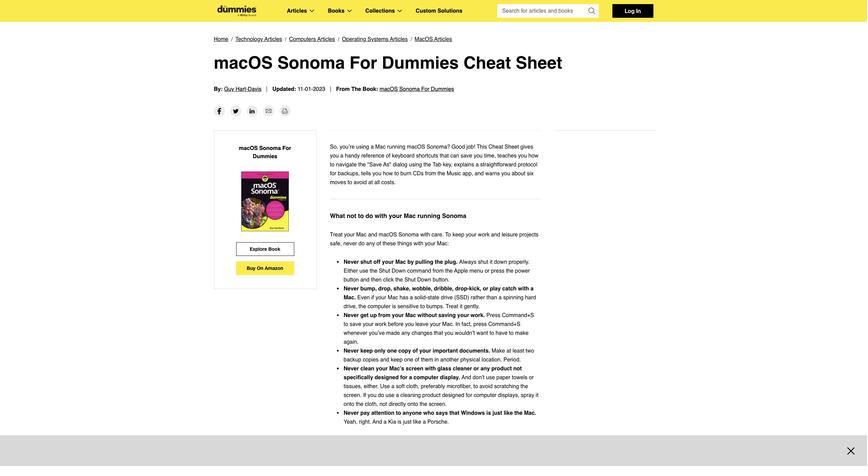Task type: vqa. For each thing, say whether or not it's contained in the screenshot.
Log
yes



Task type: describe. For each thing, give the bounding box(es) containing it.
the up tells at top
[[358, 162, 366, 168]]

for inside never clean your mac's screen with glass cleaner or any product not specifically designed for a computer display.
[[400, 375, 407, 381]]

job!
[[466, 144, 475, 150]]

0 vertical spatial in
[[636, 8, 641, 14]]

your up fact,
[[457, 312, 469, 319]]

solutions
[[438, 8, 462, 14]]

your down get
[[363, 321, 373, 327]]

projects
[[519, 232, 538, 238]]

warns
[[485, 171, 500, 177]]

so,
[[330, 144, 338, 150]]

a down who
[[423, 419, 426, 425]]

if
[[363, 392, 366, 398]]

mac inside even if your mac has a solid-state drive (ssd) rather than a spinning hard drive, the computer is sensitive to bumps. treat it gently.
[[388, 295, 398, 301]]

1 horizontal spatial down
[[417, 277, 431, 283]]

glass
[[437, 366, 451, 372]]

and left leisure
[[491, 232, 500, 238]]

the
[[351, 86, 361, 92]]

the inside never pay attention to anyone who says that windows is just like the mac. yeah, right. and a kia is just like a porsche.
[[514, 410, 523, 416]]

soft
[[396, 383, 405, 390]]

1 vertical spatial dummies
[[431, 86, 454, 92]]

your right off
[[382, 259, 394, 265]]

make
[[515, 330, 528, 336]]

and inside so, you're using a mac running macos sonoma? good job! this cheat sheet gives you a handy reference of keyboard shortcuts that can save you time, teaches you how to navigate the "save as" dialog using the tab key, explains a straightforward protocol for backups, tells you how to burn cds from the music app, and warns you about six moves to avoid at all costs.
[[475, 171, 484, 177]]

you've
[[369, 330, 385, 336]]

changes
[[412, 330, 432, 336]]

the down tab at the top
[[438, 171, 445, 177]]

by
[[407, 259, 414, 265]]

1 vertical spatial just
[[403, 419, 412, 425]]

even
[[357, 295, 370, 301]]

a up directly
[[396, 392, 399, 398]]

music
[[447, 171, 461, 177]]

only
[[374, 348, 386, 354]]

articles for macos articles
[[434, 36, 452, 42]]

you left wouldn't
[[445, 330, 453, 336]]

as"
[[383, 162, 391, 168]]

a inside never bump, drop, shake, wobble, dribble, drop-kick, or play catch with a mac.
[[531, 286, 534, 292]]

you inside and don't use paper towels or tissues, either. use a soft cloth, preferably microfiber, to avoid scratching the screen. if you do use a cleaning product designed for computer displays, spray it onto the cloth, not directly onto the screen.
[[368, 392, 376, 398]]

up
[[370, 312, 377, 319]]

by: guy hart-davis
[[214, 86, 261, 92]]

you down so,
[[330, 153, 339, 159]]

what not to do with your mac running sonoma
[[330, 212, 466, 219]]

work inside treat your mac and macos sonoma with care. to keep your work and leisure projects safe, never do any of these things with your mac:
[[478, 232, 490, 238]]

work inside press command+s to save your work before you leave your mac. in fact, press command+s whenever you've made any changes that you wouldn't want to have to make again.
[[375, 321, 387, 327]]

1 vertical spatial command+s
[[488, 321, 520, 327]]

copy
[[398, 348, 411, 354]]

gives
[[520, 144, 533, 150]]

0 vertical spatial do
[[366, 212, 373, 219]]

1 vertical spatial for
[[421, 86, 429, 92]]

to right the have
[[509, 330, 514, 336]]

1 vertical spatial using
[[409, 162, 422, 168]]

press command+s to save your work before you leave your mac. in fact, press command+s whenever you've made any changes that you wouldn't want to have to make again.
[[344, 312, 534, 345]]

a inside never clean your mac's screen with glass cleaner or any product not specifically designed for a computer display.
[[409, 375, 412, 381]]

with up these
[[375, 212, 387, 219]]

computer inside never clean your mac's screen with glass cleaner or any product not specifically designed for a computer display.
[[414, 375, 438, 381]]

and up off
[[368, 232, 377, 238]]

dribble,
[[434, 286, 454, 292]]

click
[[383, 277, 394, 283]]

designed inside and don't use paper towels or tissues, either. use a soft cloth, preferably microfiber, to avoid scratching the screen. if you do use a cleaning product designed for computer displays, spray it onto the cloth, not directly onto the screen.
[[442, 392, 464, 398]]

treat inside even if your mac has a solid-state drive (ssd) rather than a spinning hard drive, the computer is sensitive to bumps. treat it gently.
[[446, 303, 458, 310]]

the down shortcuts
[[424, 162, 431, 168]]

the down plug.
[[445, 268, 453, 274]]

says
[[436, 410, 448, 416]]

sheet inside so, you're using a mac running macos sonoma? good job! this cheat sheet gives you a handy reference of keyboard shortcuts that can save you time, teaches you how to navigate the "save as" dialog using the tab key, explains a straightforward protocol for backups, tells you how to burn cds from the music app, and warns you about six moves to avoid at all costs.
[[505, 144, 519, 150]]

windows
[[461, 410, 485, 416]]

not inside never clean your mac's screen with glass cleaner or any product not specifically designed for a computer display.
[[513, 366, 522, 372]]

you down gives
[[518, 153, 527, 159]]

has
[[400, 295, 408, 301]]

protocol
[[518, 162, 537, 168]]

safe,
[[330, 241, 342, 247]]

1 vertical spatial how
[[383, 171, 393, 177]]

11-
[[298, 86, 305, 92]]

or inside never clean your mac's screen with glass cleaner or any product not specifically designed for a computer display.
[[474, 366, 479, 372]]

of right copy
[[413, 348, 418, 354]]

to inside never pay attention to anyone who says that windows is just like the mac. yeah, right. and a kia is just like a porsche.
[[396, 410, 401, 416]]

log in
[[625, 8, 641, 14]]

a right has
[[410, 295, 413, 301]]

wouldn't
[[455, 330, 475, 336]]

tissues,
[[344, 383, 362, 390]]

mac's
[[389, 366, 404, 372]]

2 vertical spatial from
[[378, 312, 390, 319]]

displays,
[[498, 392, 519, 398]]

guy hart-davis link
[[224, 86, 261, 92]]

backup
[[344, 357, 361, 363]]

never for never shut off your mac by pulling the plug.
[[344, 259, 359, 265]]

0 horizontal spatial cloth,
[[365, 401, 378, 407]]

a left soft
[[391, 383, 394, 390]]

buy on amazon
[[247, 265, 283, 271]]

computers
[[289, 36, 316, 42]]

you down this
[[474, 153, 483, 159]]

and don't use paper towels or tissues, either. use a soft cloth, preferably microfiber, to avoid scratching the screen. if you do use a cleaning product designed for computer displays, spray it onto the cloth, not directly onto the screen.
[[344, 375, 538, 407]]

computers articles link
[[289, 35, 335, 44]]

0 vertical spatial shut
[[379, 268, 390, 274]]

have
[[496, 330, 507, 336]]

your up them
[[419, 348, 431, 354]]

pay
[[360, 410, 370, 416]]

it inside and don't use paper towels or tissues, either. use a soft cloth, preferably microfiber, to avoid scratching the screen. if you do use a cleaning product designed for computer displays, spray it onto the cloth, not directly onto the screen.
[[536, 392, 538, 398]]

shut for always
[[478, 259, 488, 265]]

and inside 'always shut it down properly. either use the shut down command from the apple menu or press the power button and then click the shut down button.'
[[360, 277, 369, 283]]

apple
[[454, 268, 468, 274]]

button.
[[433, 277, 449, 283]]

to inside even if your mac has a solid-state drive (ssd) rather than a spinning hard drive, the computer is sensitive to bumps. treat it gently.
[[420, 303, 425, 310]]

on
[[257, 265, 263, 271]]

to right want
[[490, 330, 494, 336]]

cleaner
[[453, 366, 472, 372]]

spinning
[[503, 295, 524, 301]]

never for never keep only one copy of your important documents.
[[344, 348, 359, 354]]

another
[[440, 357, 459, 363]]

whenever
[[344, 330, 367, 336]]

your up never
[[344, 232, 355, 238]]

down
[[494, 259, 507, 265]]

mac. for drop,
[[344, 295, 356, 301]]

dummies for macos sonoma for dummies cheat sheet
[[382, 53, 459, 72]]

app,
[[462, 171, 473, 177]]

or inside 'always shut it down properly. either use the shut down command from the apple menu or press the power button and then click the shut down button.'
[[485, 268, 490, 274]]

never for never bump, drop, shake, wobble, dribble, drop-kick, or play catch with a mac.
[[344, 286, 359, 292]]

the up spray
[[521, 383, 528, 390]]

your inside even if your mac has a solid-state drive (ssd) rather than a spinning hard drive, the computer is sensitive to bumps. treat it gently.
[[376, 295, 386, 301]]

or inside never bump, drop, shake, wobble, dribble, drop-kick, or play catch with a mac.
[[483, 286, 488, 292]]

and inside make at least two backup copies and keep one of them in another physical location. period.
[[380, 357, 389, 363]]

that inside so, you're using a mac running macos sonoma? good job! this cheat sheet gives you a handy reference of keyboard shortcuts that can save you time, teaches you how to navigate the "save as" dialog using the tab key, explains a straightforward protocol for backups, tells you how to burn cds from the music app, and warns you about six moves to avoid at all costs.
[[440, 153, 449, 159]]

costs.
[[381, 179, 396, 186]]

explore
[[250, 246, 267, 252]]

you down straightforward
[[501, 171, 510, 177]]

these
[[383, 241, 396, 247]]

0 vertical spatial not
[[347, 212, 356, 219]]

yeah,
[[344, 419, 357, 425]]

your down without
[[430, 321, 441, 327]]

that inside never pay attention to anyone who says that windows is just like the mac. yeah, right. and a kia is just like a porsche.
[[449, 410, 459, 416]]

log in link
[[612, 4, 653, 18]]

macos
[[415, 36, 433, 42]]

product inside never clean your mac's screen with glass cleaner or any product not specifically designed for a computer display.
[[491, 366, 512, 372]]

attention
[[371, 410, 394, 416]]

with left care.
[[420, 232, 430, 238]]

moves
[[330, 179, 346, 186]]

a left kia
[[384, 419, 387, 425]]

macos articles link
[[415, 35, 452, 44]]

it inside even if your mac has a solid-state drive (ssd) rather than a spinning hard drive, the computer is sensitive to bumps. treat it gently.
[[460, 303, 462, 310]]

0 horizontal spatial like
[[413, 419, 421, 425]]

keep inside make at least two backup copies and keep one of them in another physical location. period.
[[391, 357, 403, 363]]

with inside never bump, drop, shake, wobble, dribble, drop-kick, or play catch with a mac.
[[518, 286, 529, 292]]

directly
[[389, 401, 406, 407]]

important
[[433, 348, 458, 354]]

articles for technology articles
[[264, 36, 282, 42]]

shut for never
[[360, 259, 372, 265]]

physical
[[460, 357, 480, 363]]

operating systems articles link
[[342, 35, 408, 44]]

do inside treat your mac and macos sonoma with care. to keep your work and leisure projects safe, never do any of these things with your mac:
[[359, 241, 365, 247]]

teaches
[[497, 153, 517, 159]]

drop-
[[455, 286, 469, 292]]

explains
[[454, 162, 474, 168]]

work.
[[471, 312, 485, 319]]

mac up things
[[404, 212, 416, 219]]

0 vertical spatial like
[[504, 410, 513, 416]]

without
[[417, 312, 437, 319]]

never for never clean your mac's screen with glass cleaner or any product not specifically designed for a computer display.
[[344, 366, 359, 372]]

then
[[371, 277, 382, 283]]

log
[[625, 8, 635, 14]]

the left plug.
[[435, 259, 443, 265]]

your up these
[[389, 212, 402, 219]]

drive,
[[344, 303, 357, 310]]

kia
[[388, 419, 396, 425]]

computer inside and don't use paper towels or tissues, either. use a soft cloth, preferably microfiber, to avoid scratching the screen. if you do use a cleaning product designed for computer displays, spray it onto the cloth, not directly onto the screen.
[[474, 392, 497, 398]]

power
[[515, 268, 530, 274]]

gently.
[[464, 303, 480, 310]]

1 vertical spatial running
[[417, 212, 440, 219]]

mac down sensitive on the left bottom of the page
[[405, 312, 416, 319]]

to up whenever
[[344, 321, 348, 327]]

you down never get up from your mac without saving your work.
[[405, 321, 414, 327]]

so, you're using a mac running macos sonoma? good job! this cheat sheet gives you a handy reference of keyboard shortcuts that can save you time, teaches you how to navigate the "save as" dialog using the tab key, explains a straightforward protocol for backups, tells you how to burn cds from the music app, and warns you about six moves to avoid at all costs.
[[330, 144, 539, 186]]

0 horizontal spatial down
[[392, 268, 406, 274]]

2 horizontal spatial is
[[486, 410, 491, 416]]

the up shake,
[[395, 277, 403, 283]]

cleaning
[[400, 392, 421, 398]]

do inside and don't use paper towels or tissues, either. use a soft cloth, preferably microfiber, to avoid scratching the screen. if you do use a cleaning product designed for computer displays, spray it onto the cloth, not directly onto the screen.
[[378, 392, 384, 398]]

a right than at the right of page
[[499, 295, 502, 301]]

avoid inside so, you're using a mac running macos sonoma? good job! this cheat sheet gives you a handy reference of keyboard shortcuts that can save you time, teaches you how to navigate the "save as" dialog using the tab key, explains a straightforward protocol for backups, tells you how to burn cds from the music app, and warns you about six moves to avoid at all costs.
[[354, 179, 367, 186]]

who
[[423, 410, 434, 416]]

to right the what
[[358, 212, 364, 219]]

to
[[445, 232, 451, 238]]

mac. inside press command+s to save your work before you leave your mac. in fact, press command+s whenever you've made any changes that you wouldn't want to have to make again.
[[442, 321, 454, 327]]

key,
[[443, 162, 453, 168]]

with inside never clean your mac's screen with glass cleaner or any product not specifically designed for a computer display.
[[425, 366, 436, 372]]

macos inside treat your mac and macos sonoma with care. to keep your work and leisure projects safe, never do any of these things with your mac:
[[379, 232, 397, 238]]

burn
[[400, 171, 411, 177]]

you up all
[[373, 171, 381, 177]]

designed inside never clean your mac's screen with glass cleaner or any product not specifically designed for a computer display.
[[375, 375, 399, 381]]

cds
[[413, 171, 424, 177]]

clean
[[360, 366, 374, 372]]

updated: 11-01-2023
[[272, 86, 325, 92]]

the down the if
[[356, 401, 363, 407]]

the up then on the bottom left of the page
[[370, 268, 377, 274]]

buy
[[247, 265, 255, 271]]

1 horizontal spatial cloth,
[[406, 383, 419, 390]]

mac inside so, you're using a mac running macos sonoma? good job! this cheat sheet gives you a handy reference of keyboard shortcuts that can save you time, teaches you how to navigate the "save as" dialog using the tab key, explains a straightforward protocol for backups, tells you how to burn cds from the music app, and warns you about six moves to avoid at all costs.
[[375, 144, 386, 150]]

to inside and don't use paper towels or tissues, either. use a soft cloth, preferably microfiber, to avoid scratching the screen. if you do use a cleaning product designed for computer displays, spray it onto the cloth, not directly onto the screen.
[[473, 383, 478, 390]]

1 vertical spatial keep
[[360, 348, 373, 354]]

spray
[[521, 392, 534, 398]]

the up who
[[420, 401, 427, 407]]

cookie consent banner dialog
[[0, 442, 867, 466]]

1 vertical spatial use
[[486, 375, 495, 381]]

avoid inside and don't use paper towels or tissues, either. use a soft cloth, preferably microfiber, to avoid scratching the screen. if you do use a cleaning product designed for computer displays, spray it onto the cloth, not directly onto the screen.
[[480, 383, 493, 390]]

systems
[[368, 36, 389, 42]]



Task type: locate. For each thing, give the bounding box(es) containing it.
make at least two backup copies and keep one of them in another physical location. period.
[[344, 348, 534, 363]]

0 vertical spatial treat
[[330, 232, 343, 238]]

macos inside macos sonoma for dummies
[[239, 145, 258, 151]]

running inside so, you're using a mac running macos sonoma? good job! this cheat sheet gives you a handy reference of keyboard shortcuts that can save you time, teaches you how to navigate the "save as" dialog using the tab key, explains a straightforward protocol for backups, tells you how to burn cds from the music app, and warns you about six moves to avoid at all costs.
[[387, 144, 405, 150]]

at
[[368, 179, 373, 186], [507, 348, 511, 354]]

treat
[[330, 232, 343, 238], [446, 303, 458, 310]]

running
[[387, 144, 405, 150], [417, 212, 440, 219]]

any inside never clean your mac's screen with glass cleaner or any product not specifically designed for a computer display.
[[481, 366, 490, 372]]

never for never get up from your mac without saving your work.
[[344, 312, 359, 319]]

or inside and don't use paper towels or tissues, either. use a soft cloth, preferably microfiber, to avoid scratching the screen. if you do use a cleaning product designed for computer displays, spray it onto the cloth, not directly onto the screen.
[[529, 375, 534, 381]]

this
[[477, 144, 487, 150]]

a up navigate
[[340, 153, 343, 159]]

0 vertical spatial avoid
[[354, 179, 367, 186]]

articles right technology
[[264, 36, 282, 42]]

1 vertical spatial mac.
[[442, 321, 454, 327]]

your up before
[[392, 312, 404, 319]]

2 vertical spatial for
[[282, 145, 291, 151]]

0 horizontal spatial onto
[[344, 401, 354, 407]]

one
[[387, 348, 397, 354], [404, 357, 413, 363]]

0 vertical spatial for
[[350, 53, 377, 72]]

properly.
[[509, 259, 530, 265]]

use down the use on the bottom
[[386, 392, 394, 398]]

1 horizontal spatial like
[[504, 410, 513, 416]]

from down tab at the top
[[425, 171, 436, 177]]

do down the use on the bottom
[[378, 392, 384, 398]]

mac. up drive,
[[344, 295, 356, 301]]

1 never from the top
[[344, 259, 359, 265]]

with right things
[[414, 241, 423, 247]]

from
[[336, 86, 350, 92]]

computer inside even if your mac has a solid-state drive (ssd) rather than a spinning hard drive, the computer is sensitive to bumps. treat it gently.
[[368, 303, 390, 310]]

0 horizontal spatial not
[[347, 212, 356, 219]]

for inside and don't use paper towels or tissues, either. use a soft cloth, preferably microfiber, to avoid scratching the screen. if you do use a cleaning product designed for computer displays, spray it onto the cloth, not directly onto the screen.
[[466, 392, 472, 398]]

2 horizontal spatial use
[[486, 375, 495, 381]]

custom solutions link
[[416, 6, 462, 15]]

0 horizontal spatial at
[[368, 179, 373, 186]]

not inside and don't use paper towels or tissues, either. use a soft cloth, preferably microfiber, to avoid scratching the screen. if you do use a cleaning product designed for computer displays, spray it onto the cloth, not directly onto the screen.
[[380, 401, 387, 407]]

1 onto from the left
[[344, 401, 354, 407]]

2 shut from the left
[[478, 259, 488, 265]]

for for macos sonoma for dummies
[[282, 145, 291, 151]]

0 horizontal spatial it
[[460, 303, 462, 310]]

fact,
[[462, 321, 472, 327]]

location.
[[482, 357, 502, 363]]

preferably
[[421, 383, 445, 390]]

mac up reference
[[375, 144, 386, 150]]

tab
[[433, 162, 441, 168]]

microfiber,
[[447, 383, 472, 390]]

for inside so, you're using a mac running macos sonoma? good job! this cheat sheet gives you a handy reference of keyboard shortcuts that can save you time, teaches you how to navigate the "save as" dialog using the tab key, explains a straightforward protocol for backups, tells you how to burn cds from the music app, and warns you about six moves to avoid at all costs.
[[330, 171, 336, 177]]

0 vertical spatial use
[[359, 268, 368, 274]]

how up costs.
[[383, 171, 393, 177]]

custom solutions
[[416, 8, 462, 14]]

guy
[[224, 86, 234, 92]]

0 horizontal spatial work
[[375, 321, 387, 327]]

of up as"
[[386, 153, 390, 159]]

1 vertical spatial at
[[507, 348, 511, 354]]

2 vertical spatial that
[[449, 410, 459, 416]]

in right log
[[636, 8, 641, 14]]

2 vertical spatial for
[[466, 392, 472, 398]]

press inside press command+s to save your work before you leave your mac. in fact, press command+s whenever you've made any changes that you wouldn't want to have to make again.
[[473, 321, 487, 327]]

operating
[[342, 36, 366, 42]]

1 vertical spatial screen.
[[429, 401, 447, 407]]

down
[[392, 268, 406, 274], [417, 277, 431, 283]]

how up 'protocol'
[[528, 153, 539, 159]]

designed down microfiber,
[[442, 392, 464, 398]]

0 horizontal spatial shut
[[379, 268, 390, 274]]

1 vertical spatial avoid
[[480, 383, 493, 390]]

cloth,
[[406, 383, 419, 390], [365, 401, 378, 407]]

play
[[490, 286, 501, 292]]

1 horizontal spatial for
[[400, 375, 407, 381]]

0 horizontal spatial avoid
[[354, 179, 367, 186]]

wobble,
[[412, 286, 432, 292]]

down down never shut off your mac by pulling the plug.
[[392, 268, 406, 274]]

2 vertical spatial not
[[380, 401, 387, 407]]

never pay attention to anyone who says that windows is just like the mac. yeah, right. and a kia is just like a porsche.
[[344, 410, 536, 425]]

0 vertical spatial from
[[425, 171, 436, 177]]

product up paper on the right
[[491, 366, 512, 372]]

open book categories image
[[347, 10, 352, 12]]

macos inside so, you're using a mac running macos sonoma? good job! this cheat sheet gives you a handy reference of keyboard shortcuts that can save you time, teaches you how to navigate the "save as" dialog using the tab key, explains a straightforward protocol for backups, tells you how to burn cds from the music app, and warns you about six moves to avoid at all costs.
[[407, 144, 425, 150]]

get
[[360, 312, 369, 319]]

avoid down don't
[[480, 383, 493, 390]]

keep up copies
[[360, 348, 373, 354]]

is inside even if your mac has a solid-state drive (ssd) rather than a spinning hard drive, the computer is sensitive to bumps. treat it gently.
[[392, 303, 396, 310]]

group
[[497, 4, 599, 18]]

them
[[421, 357, 433, 363]]

is right windows at the right bottom
[[486, 410, 491, 416]]

sonoma inside treat your mac and macos sonoma with care. to keep your work and leisure projects safe, never do any of these things with your mac:
[[398, 232, 419, 238]]

in inside press command+s to save your work before you leave your mac. in fact, press command+s whenever you've made any changes that you wouldn't want to have to make again.
[[455, 321, 460, 327]]

mac left by
[[395, 259, 406, 265]]

always
[[459, 259, 476, 265]]

1 horizontal spatial save
[[461, 153, 472, 159]]

of inside make at least two backup copies and keep one of them in another physical location. period.
[[415, 357, 419, 363]]

always shut it down properly. either use the shut down command from the apple menu or press the power button and then click the shut down button.
[[344, 259, 530, 283]]

navigate
[[336, 162, 357, 168]]

bump,
[[360, 286, 377, 292]]

press
[[491, 268, 504, 274], [473, 321, 487, 327]]

that inside press command+s to save your work before you leave your mac. in fact, press command+s whenever you've made any changes that you wouldn't want to have to make again.
[[434, 330, 443, 336]]

4 never from the top
[[344, 348, 359, 354]]

mac up never
[[356, 232, 367, 238]]

1 horizontal spatial running
[[417, 212, 440, 219]]

from
[[425, 171, 436, 177], [433, 268, 444, 274], [378, 312, 390, 319]]

the down even
[[359, 303, 366, 310]]

1 vertical spatial it
[[460, 303, 462, 310]]

computer down don't
[[474, 392, 497, 398]]

with down them
[[425, 366, 436, 372]]

paper
[[496, 375, 510, 381]]

of inside so, you're using a mac running macos sonoma? good job! this cheat sheet gives you a handy reference of keyboard shortcuts that can save you time, teaches you how to navigate the "save as" dialog using the tab key, explains a straightforward protocol for backups, tells you how to burn cds from the music app, and warns you about six moves to avoid at all costs.
[[386, 153, 390, 159]]

(ssd)
[[454, 295, 469, 301]]

0 horizontal spatial screen.
[[344, 392, 362, 398]]

kick,
[[469, 286, 481, 292]]

1 horizontal spatial product
[[491, 366, 512, 372]]

cheat inside so, you're using a mac running macos sonoma? good job! this cheat sheet gives you a handy reference of keyboard shortcuts that can save you time, teaches you how to navigate the "save as" dialog using the tab key, explains a straightforward protocol for backups, tells you how to burn cds from the music app, and warns you about six moves to avoid at all costs.
[[489, 144, 503, 150]]

any for changes
[[401, 330, 410, 336]]

in left fact,
[[455, 321, 460, 327]]

mac left has
[[388, 295, 398, 301]]

any right made
[[401, 330, 410, 336]]

shut
[[360, 259, 372, 265], [478, 259, 488, 265]]

press up want
[[473, 321, 487, 327]]

by:
[[214, 86, 223, 92]]

2 horizontal spatial for
[[421, 86, 429, 92]]

2 vertical spatial computer
[[474, 392, 497, 398]]

your down copies
[[376, 366, 388, 372]]

treat inside treat your mac and macos sonoma with care. to keep your work and leisure projects safe, never do any of these things with your mac:
[[330, 232, 343, 238]]

2 vertical spatial dummies
[[253, 153, 277, 160]]

0 vertical spatial command+s
[[502, 312, 534, 319]]

1 vertical spatial cheat
[[489, 144, 503, 150]]

1 vertical spatial product
[[422, 392, 441, 398]]

1 shut from the left
[[360, 259, 372, 265]]

open article categories image
[[310, 10, 314, 12]]

2 horizontal spatial do
[[378, 392, 384, 398]]

the inside even if your mac has a solid-state drive (ssd) rather than a spinning hard drive, the computer is sensitive to bumps. treat it gently.
[[359, 303, 366, 310]]

1 vertical spatial any
[[401, 330, 410, 336]]

0 vertical spatial one
[[387, 348, 397, 354]]

1 horizontal spatial at
[[507, 348, 511, 354]]

work left leisure
[[478, 232, 490, 238]]

1 horizontal spatial in
[[636, 8, 641, 14]]

onto
[[344, 401, 354, 407], [407, 401, 418, 407]]

a up reference
[[371, 144, 374, 150]]

0 horizontal spatial any
[[366, 241, 375, 247]]

leisure
[[502, 232, 518, 238]]

collections
[[365, 8, 395, 14]]

from up "button."
[[433, 268, 444, 274]]

open collections list image
[[398, 10, 402, 12]]

the left power
[[506, 268, 514, 274]]

keep inside treat your mac and macos sonoma with care. to keep your work and leisure projects safe, never do any of these things with your mac:
[[452, 232, 464, 238]]

about
[[512, 171, 525, 177]]

0 vertical spatial any
[[366, 241, 375, 247]]

sonoma?
[[427, 144, 450, 150]]

articles right "systems"
[[390, 36, 408, 42]]

for up soft
[[400, 375, 407, 381]]

book image image
[[241, 172, 289, 231]]

mac. for attention
[[524, 410, 536, 416]]

from inside 'always shut it down properly. either use the shut down command from the apple menu or press the power button and then click the shut down button.'
[[433, 268, 444, 274]]

sonoma inside macos sonoma for dummies
[[259, 145, 281, 151]]

computer up preferably
[[414, 375, 438, 381]]

0 vertical spatial and
[[461, 375, 471, 381]]

sensitive
[[397, 303, 419, 310]]

1 vertical spatial shut
[[404, 277, 416, 283]]

never inside never clean your mac's screen with glass cleaner or any product not specifically designed for a computer display.
[[344, 366, 359, 372]]

1 vertical spatial do
[[359, 241, 365, 247]]

at inside so, you're using a mac running macos sonoma? good job! this cheat sheet gives you a handy reference of keyboard shortcuts that can save you time, teaches you how to navigate the "save as" dialog using the tab key, explains a straightforward protocol for backups, tells you how to burn cds from the music app, and warns you about six moves to avoid at all costs.
[[368, 179, 373, 186]]

sheet
[[516, 53, 562, 72], [505, 144, 519, 150]]

of inside treat your mac and macos sonoma with care. to keep your work and leisure projects safe, never do any of these things with your mac:
[[376, 241, 381, 247]]

never inside never pay attention to anyone who says that windows is just like the mac. yeah, right. and a kia is just like a porsche.
[[344, 410, 359, 416]]

5 never from the top
[[344, 366, 359, 372]]

it inside 'always shut it down properly. either use the shut down command from the apple menu or press the power button and then click the shut down button.'
[[490, 259, 493, 265]]

at up period.
[[507, 348, 511, 354]]

a
[[371, 144, 374, 150], [340, 153, 343, 159], [476, 162, 479, 168], [531, 286, 534, 292], [410, 295, 413, 301], [499, 295, 502, 301], [409, 375, 412, 381], [391, 383, 394, 390], [396, 392, 399, 398], [384, 419, 387, 425], [423, 419, 426, 425]]

with up hard
[[518, 286, 529, 292]]

treat your mac and macos sonoma with care. to keep your work and leisure projects safe, never do any of these things with your mac:
[[330, 232, 538, 247]]

0 vertical spatial save
[[461, 153, 472, 159]]

never down button
[[344, 286, 359, 292]]

avoid
[[354, 179, 367, 186], [480, 383, 493, 390]]

a right explains
[[476, 162, 479, 168]]

product down preferably
[[422, 392, 441, 398]]

hart-
[[236, 86, 248, 92]]

down up wobble,
[[417, 277, 431, 283]]

save
[[461, 153, 472, 159], [350, 321, 361, 327]]

do right never
[[359, 241, 365, 247]]

handy
[[345, 153, 360, 159]]

avoid down tells at top
[[354, 179, 367, 186]]

right.
[[359, 419, 371, 425]]

either
[[344, 268, 358, 274]]

the
[[358, 162, 366, 168], [424, 162, 431, 168], [438, 171, 445, 177], [435, 259, 443, 265], [370, 268, 377, 274], [445, 268, 453, 274], [506, 268, 514, 274], [395, 277, 403, 283], [359, 303, 366, 310], [521, 383, 528, 390], [356, 401, 363, 407], [420, 401, 427, 407], [514, 410, 523, 416]]

product inside and don't use paper towels or tissues, either. use a soft cloth, preferably microfiber, to avoid scratching the screen. if you do use a cleaning product designed for computer displays, spray it onto the cloth, not directly onto the screen.
[[422, 392, 441, 398]]

0 horizontal spatial use
[[359, 268, 368, 274]]

shut up click
[[379, 268, 390, 274]]

0 vertical spatial that
[[440, 153, 449, 159]]

that right changes
[[434, 330, 443, 336]]

shut inside 'always shut it down properly. either use the shut down command from the apple menu or press the power button and then click the shut down button.'
[[478, 259, 488, 265]]

1 horizontal spatial work
[[478, 232, 490, 238]]

your right the if
[[376, 295, 386, 301]]

save up whenever
[[350, 321, 361, 327]]

mac. inside never bump, drop, shake, wobble, dribble, drop-kick, or play catch with a mac.
[[344, 295, 356, 301]]

1 horizontal spatial designed
[[442, 392, 464, 398]]

0 vertical spatial down
[[392, 268, 406, 274]]

save up explains
[[461, 153, 472, 159]]

0 vertical spatial work
[[478, 232, 490, 238]]

2 horizontal spatial computer
[[474, 392, 497, 398]]

do right the what
[[366, 212, 373, 219]]

save inside so, you're using a mac running macos sonoma? good job! this cheat sheet gives you a handy reference of keyboard shortcuts that can save you time, teaches you how to navigate the "save as" dialog using the tab key, explains a straightforward protocol for backups, tells you how to burn cds from the music app, and warns you about six moves to avoid at all costs.
[[461, 153, 472, 159]]

0 horizontal spatial using
[[356, 144, 369, 150]]

never
[[344, 259, 359, 265], [344, 286, 359, 292], [344, 312, 359, 319], [344, 348, 359, 354], [344, 366, 359, 372], [344, 410, 359, 416]]

Search for articles and books text field
[[497, 4, 586, 18]]

not up attention
[[380, 401, 387, 407]]

dummies
[[382, 53, 459, 72], [431, 86, 454, 92], [253, 153, 277, 160]]

never inside never bump, drop, shake, wobble, dribble, drop-kick, or play catch with a mac.
[[344, 286, 359, 292]]

0 vertical spatial using
[[356, 144, 369, 150]]

command
[[407, 268, 431, 274]]

and down attention
[[372, 419, 382, 425]]

any inside treat your mac and macos sonoma with care. to keep your work and leisure projects safe, never do any of these things with your mac:
[[366, 241, 375, 247]]

command+s up the have
[[488, 321, 520, 327]]

2 horizontal spatial any
[[481, 366, 490, 372]]

that right says
[[449, 410, 459, 416]]

2 never from the top
[[344, 286, 359, 292]]

macos sonoma for dummies cheat sheet
[[214, 53, 562, 72]]

2 vertical spatial mac.
[[524, 410, 536, 416]]

3 never from the top
[[344, 312, 359, 319]]

0 vertical spatial how
[[528, 153, 539, 159]]

what
[[330, 212, 345, 219]]

for for macos sonoma for dummies cheat sheet
[[350, 53, 377, 72]]

2 horizontal spatial for
[[466, 392, 472, 398]]

mac. inside never pay attention to anyone who says that windows is just like the mac. yeah, right. and a kia is just like a porsche.
[[524, 410, 536, 416]]

product
[[491, 366, 512, 372], [422, 392, 441, 398]]

of
[[386, 153, 390, 159], [376, 241, 381, 247], [413, 348, 418, 354], [415, 357, 419, 363]]

even if your mac has a solid-state drive (ssd) rather than a spinning hard drive, the computer is sensitive to bumps. treat it gently.
[[344, 295, 536, 310]]

2 vertical spatial use
[[386, 392, 394, 398]]

and
[[461, 375, 471, 381], [372, 419, 382, 425]]

is right kia
[[398, 419, 402, 425]]

it left down
[[490, 259, 493, 265]]

dummies for macos sonoma for dummies
[[253, 153, 277, 160]]

0 vertical spatial sheet
[[516, 53, 562, 72]]

for inside macos sonoma for dummies
[[282, 145, 291, 151]]

0 horizontal spatial treat
[[330, 232, 343, 238]]

2 horizontal spatial mac.
[[524, 410, 536, 416]]

save inside press command+s to save your work before you leave your mac. in fact, press command+s whenever you've made any changes that you wouldn't want to have to make again.
[[350, 321, 361, 327]]

articles for computers articles
[[317, 36, 335, 42]]

and inside never pay attention to anyone who says that windows is just like the mac. yeah, right. and a kia is just like a porsche.
[[372, 419, 382, 425]]

for down microfiber,
[[466, 392, 472, 398]]

technology articles
[[235, 36, 282, 42]]

2 vertical spatial any
[[481, 366, 490, 372]]

2 horizontal spatial it
[[536, 392, 538, 398]]

2 vertical spatial do
[[378, 392, 384, 398]]

0 vertical spatial for
[[330, 171, 336, 177]]

for up moves
[[330, 171, 336, 177]]

anyone
[[403, 410, 422, 416]]

to down solid-
[[420, 303, 425, 310]]

one inside make at least two backup copies and keep one of them in another physical location. period.
[[404, 357, 413, 363]]

logo image
[[214, 5, 260, 17]]

explore book link
[[236, 242, 294, 256]]

computer up up
[[368, 303, 390, 310]]

onto up 'anyone'
[[407, 401, 418, 407]]

2 onto from the left
[[407, 401, 418, 407]]

never bump, drop, shake, wobble, dribble, drop-kick, or play catch with a mac.
[[344, 286, 534, 301]]

cloth, up cleaning at left
[[406, 383, 419, 390]]

0 vertical spatial computer
[[368, 303, 390, 310]]

0 vertical spatial mac.
[[344, 295, 356, 301]]

2 vertical spatial keep
[[391, 357, 403, 363]]

from right up
[[378, 312, 390, 319]]

that
[[440, 153, 449, 159], [434, 330, 443, 336], [449, 410, 459, 416]]

not right the what
[[347, 212, 356, 219]]

0 vertical spatial just
[[492, 410, 502, 416]]

to down don't
[[473, 383, 478, 390]]

6 never from the top
[[344, 410, 359, 416]]

1 vertical spatial that
[[434, 330, 443, 336]]

from inside so, you're using a mac running macos sonoma? good job! this cheat sheet gives you a handy reference of keyboard shortcuts that can save you time, teaches you how to navigate the "save as" dialog using the tab key, explains a straightforward protocol for backups, tells you how to burn cds from the music app, and warns you about six moves to avoid at all costs.
[[425, 171, 436, 177]]

1 horizontal spatial is
[[398, 419, 402, 425]]

articles left open article categories icon
[[287, 8, 307, 14]]

all
[[374, 179, 380, 186]]

1 horizontal spatial just
[[492, 410, 502, 416]]

not up towels
[[513, 366, 522, 372]]

0 vertical spatial product
[[491, 366, 512, 372]]

mac inside treat your mac and macos sonoma with care. to keep your work and leisure projects safe, never do any of these things with your mac:
[[356, 232, 367, 238]]

cheat
[[464, 53, 511, 72], [489, 144, 503, 150]]

never
[[343, 241, 357, 247]]

technology articles link
[[235, 35, 282, 44]]

to left navigate
[[330, 162, 335, 168]]

and down cleaner
[[461, 375, 471, 381]]

at inside make at least two backup copies and keep one of them in another physical location. period.
[[507, 348, 511, 354]]

1 horizontal spatial not
[[380, 401, 387, 407]]

any for of
[[366, 241, 375, 247]]

using up cds
[[409, 162, 422, 168]]

1 horizontal spatial avoid
[[480, 383, 493, 390]]

0 horizontal spatial is
[[392, 303, 396, 310]]

1 vertical spatial sheet
[[505, 144, 519, 150]]

1 horizontal spatial shut
[[478, 259, 488, 265]]

0 horizontal spatial and
[[372, 419, 382, 425]]

0 vertical spatial cheat
[[464, 53, 511, 72]]

1 vertical spatial from
[[433, 268, 444, 274]]

your right the to
[[466, 232, 476, 238]]

it right spray
[[536, 392, 538, 398]]

davis
[[248, 86, 261, 92]]

use
[[380, 383, 390, 390]]

1 vertical spatial treat
[[446, 303, 458, 310]]

1 horizontal spatial keep
[[391, 357, 403, 363]]

sonoma
[[277, 53, 345, 72], [399, 86, 420, 92], [259, 145, 281, 151], [442, 212, 466, 219], [398, 232, 419, 238]]

any left these
[[366, 241, 375, 247]]

cloth, up the pay
[[365, 401, 378, 407]]

to left burn
[[394, 171, 399, 177]]

your inside never clean your mac's screen with glass cleaner or any product not specifically designed for a computer display.
[[376, 366, 388, 372]]

press inside 'always shut it down properly. either use the shut down command from the apple menu or press the power button and then click the shut down button.'
[[491, 268, 504, 274]]

custom
[[416, 8, 436, 14]]

tab list
[[554, 130, 656, 131]]

dummies inside macos sonoma for dummies
[[253, 153, 277, 160]]

and inside and don't use paper towels or tissues, either. use a soft cloth, preferably microfiber, to avoid scratching the screen. if you do use a cleaning product designed for computer displays, spray it onto the cloth, not directly onto the screen.
[[461, 375, 471, 381]]

your down care.
[[425, 241, 435, 247]]

any inside press command+s to save your work before you leave your mac. in fact, press command+s whenever you've made any changes that you wouldn't want to have to make again.
[[401, 330, 410, 336]]

keep up mac's
[[391, 357, 403, 363]]

off
[[373, 259, 380, 265]]

use inside 'always shut it down properly. either use the shut down command from the apple menu or press the power button and then click the shut down button.'
[[359, 268, 368, 274]]

home link
[[214, 35, 228, 44]]

1 horizontal spatial do
[[366, 212, 373, 219]]

it down (ssd)
[[460, 303, 462, 310]]

make
[[492, 348, 505, 354]]

like
[[504, 410, 513, 416], [413, 419, 421, 425]]

0 vertical spatial at
[[368, 179, 373, 186]]

than
[[486, 295, 497, 301]]

to down the "backups,"
[[348, 179, 352, 186]]

1 vertical spatial cloth,
[[365, 401, 378, 407]]

1 horizontal spatial mac.
[[442, 321, 454, 327]]

mac. down saving
[[442, 321, 454, 327]]

1 vertical spatial like
[[413, 419, 421, 425]]

or left play
[[483, 286, 488, 292]]

1 horizontal spatial for
[[350, 53, 377, 72]]

screen
[[406, 366, 423, 372]]

1 vertical spatial save
[[350, 321, 361, 327]]

onto up yeah,
[[344, 401, 354, 407]]

1 vertical spatial designed
[[442, 392, 464, 398]]

0 horizontal spatial do
[[359, 241, 365, 247]]



